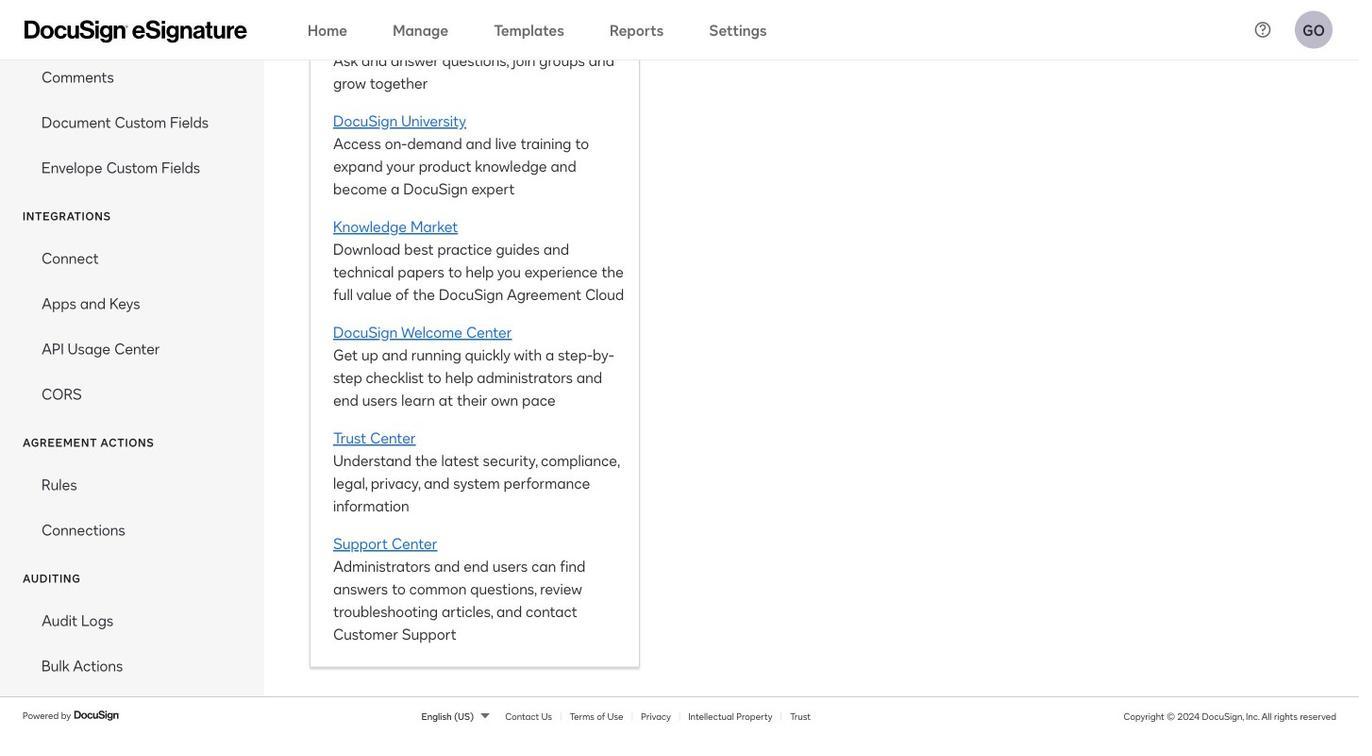 Task type: describe. For each thing, give the bounding box(es) containing it.
docusign admin image
[[25, 20, 247, 43]]

signing and sending element
[[0, 0, 264, 190]]

agreement actions element
[[0, 462, 264, 553]]

docusign image
[[74, 709, 121, 724]]



Task type: vqa. For each thing, say whether or not it's contained in the screenshot.
Integrations element at the left of the page
yes



Task type: locate. For each thing, give the bounding box(es) containing it.
integrations element
[[0, 235, 264, 417]]

auditing element
[[0, 598, 264, 689]]



